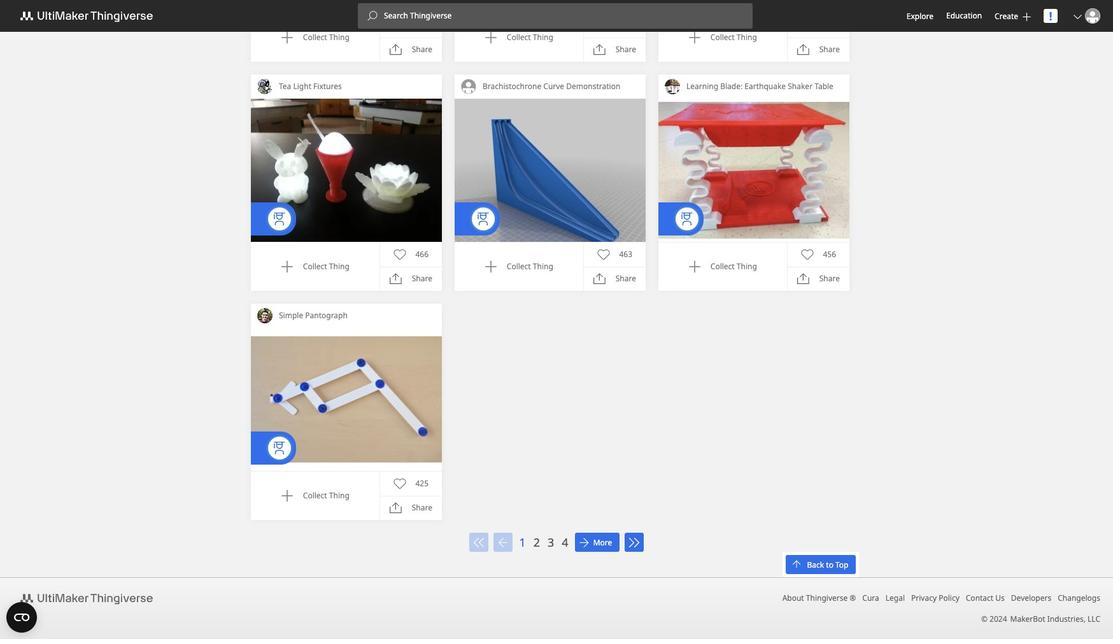 Task type: vqa. For each thing, say whether or not it's contained in the screenshot.
Developers link
yes



Task type: describe. For each thing, give the bounding box(es) containing it.
like image for learning blade: earthquake shaker table
[[801, 248, 814, 261]]

466
[[416, 249, 429, 260]]

avatar image for fixtures
[[257, 79, 273, 94]]

collect thing link for share image above 'shaker'
[[688, 31, 757, 44]]

learning
[[687, 81, 719, 92]]

463
[[619, 249, 633, 260]]

add to collection image for tea
[[281, 261, 293, 273]]

add to collection image for simple
[[281, 490, 293, 503]]

to
[[826, 560, 834, 570]]

contact
[[966, 593, 994, 604]]

logo image
[[13, 591, 168, 606]]

scrollupicon image
[[793, 560, 801, 568]]

1
[[519, 535, 526, 550]]

collect for share image under "466" link collect thing link
[[303, 261, 327, 272]]

industries,
[[1048, 614, 1086, 625]]

share image up 'shaker'
[[797, 43, 810, 56]]

privacy
[[911, 593, 937, 604]]

plusicon image
[[1023, 12, 1031, 21]]

collect for collect thing link associated with learning blade: earthquake shaker table share icon
[[711, 261, 735, 272]]

share image for brachistochrone curve demonstration
[[593, 273, 606, 286]]

developers
[[1011, 593, 1052, 604]]

collect thing link for share icon associated with simple pantograph
[[281, 490, 350, 503]]

back to top button
[[786, 555, 856, 575]]

share image up demonstration on the right top of the page
[[593, 43, 606, 56]]

makerbot logo image
[[13, 8, 168, 24]]

©
[[982, 614, 988, 625]]

like image right 'search control' image
[[393, 19, 406, 32]]

about
[[783, 593, 804, 604]]

nextarrow image
[[576, 533, 593, 552]]

cura link
[[863, 593, 879, 604]]

2 doublearrowicon image from the left
[[625, 534, 644, 551]]

makerbot industries, llc link
[[1011, 614, 1101, 625]]

brachistochrone curve demonstration
[[483, 81, 621, 92]]

avatar image left the simple
[[257, 308, 273, 324]]

4 link
[[562, 535, 569, 550]]

share image up the tea light fixtures link
[[390, 43, 402, 56]]

pantograph
[[305, 310, 348, 321]]

brachistochrone
[[483, 81, 542, 92]]

blade:
[[720, 81, 743, 92]]

thing for share icon above demonstration on the right top of the page
[[533, 32, 553, 43]]

© 2024 makerbot industries, llc
[[982, 614, 1101, 625]]

avatar image for earthquake
[[665, 79, 680, 94]]

thing for share icon associated with simple pantograph
[[329, 490, 350, 501]]

create
[[995, 11, 1018, 21]]

456 link
[[801, 248, 836, 261]]

previousarrow image
[[495, 533, 512, 552]]

collect thing link for share image on top of the tea light fixtures link
[[281, 31, 350, 44]]

collect thing link for learning blade: earthquake shaker table share icon
[[688, 261, 757, 273]]

brachistochrone curve demonstration link
[[476, 75, 646, 99]]

3
[[548, 535, 554, 550]]

collect thing link for share icon above demonstration on the right top of the page
[[485, 31, 553, 44]]

learning blade: earthquake shaker table
[[687, 81, 834, 92]]

learning blade: earthquake shaker table link
[[680, 75, 850, 99]]

simple
[[279, 310, 303, 321]]

collect for collect thing link related to share icon related to brachistochrone curve demonstration
[[507, 261, 531, 272]]

legal link
[[886, 593, 905, 604]]

privacy policy link
[[911, 593, 960, 604]]

earthquake
[[745, 81, 786, 92]]

thingiverse
[[806, 593, 848, 604]]

425 link
[[393, 478, 429, 490]]

open widget image
[[6, 603, 37, 633]]



Task type: locate. For each thing, give the bounding box(es) containing it.
collect thing link for share image under "466" link
[[281, 261, 350, 273]]

collect thing link
[[281, 31, 350, 44], [485, 31, 553, 44], [688, 31, 757, 44], [281, 261, 350, 273], [485, 261, 553, 273], [688, 261, 757, 273], [281, 490, 350, 503]]

! link
[[1044, 8, 1058, 24]]

1 doublearrowicon image from the left
[[470, 534, 489, 551]]

light
[[293, 81, 311, 92]]

like image for brachistochrone curve demonstration
[[597, 248, 610, 261]]

avatar image left the learning
[[665, 79, 680, 94]]

466 link
[[393, 248, 429, 261]]

collect for collect thing link for share icon associated with simple pantograph
[[303, 490, 327, 501]]

share image for simple pantograph
[[390, 502, 402, 515]]

like image for tea light fixtures
[[393, 248, 406, 261]]

share link
[[390, 43, 432, 56], [593, 43, 636, 56], [797, 43, 840, 56], [390, 273, 432, 286], [593, 273, 636, 286], [797, 273, 840, 286], [390, 502, 432, 515]]

share image
[[390, 43, 402, 56], [797, 43, 810, 56], [390, 273, 402, 286]]

thing for share image above 'shaker'
[[737, 32, 757, 43]]

collect
[[303, 32, 327, 43], [507, 32, 531, 43], [711, 32, 735, 43], [303, 261, 327, 272], [507, 261, 531, 272], [711, 261, 735, 272], [303, 490, 327, 501]]

cura
[[863, 593, 879, 604]]

collect thing link for share icon related to brachistochrone curve demonstration
[[485, 261, 553, 273]]

more link
[[572, 533, 622, 552]]

thing for learning blade: earthquake shaker table share icon
[[737, 261, 757, 272]]

more
[[593, 537, 612, 548]]

Search Thingiverse text field
[[378, 11, 753, 21]]

llc
[[1088, 614, 1101, 625]]

about thingiverse ® link
[[783, 593, 856, 604]]

share image down like icon
[[390, 502, 402, 515]]

simple pantograph
[[279, 310, 348, 321]]

collect for collect thing link associated with share icon above demonstration on the right top of the page
[[507, 32, 531, 43]]

collect for collect thing link related to share image above 'shaker'
[[711, 32, 735, 43]]

education link
[[946, 9, 982, 23]]

fixtures
[[313, 81, 342, 92]]

thing for share image on top of the tea light fixtures link
[[329, 32, 350, 43]]

share image down 463 "link"
[[593, 273, 606, 286]]

table
[[815, 81, 834, 92]]

0 vertical spatial add to collection image
[[688, 31, 701, 44]]

add to collection image
[[281, 31, 293, 44], [485, 31, 497, 44], [281, 261, 293, 273], [688, 261, 701, 273], [281, 490, 293, 503]]

share image down 456 link
[[797, 273, 810, 286]]

add to collection image
[[688, 31, 701, 44], [485, 261, 497, 273]]

back to top
[[807, 560, 849, 570]]

tea light fixtures link
[[273, 75, 442, 99]]

us
[[996, 593, 1005, 604]]

2 link
[[534, 535, 540, 550]]

!
[[1049, 8, 1053, 24]]

back
[[807, 560, 824, 570]]

contact us link
[[966, 593, 1005, 604]]

share
[[412, 44, 432, 55], [616, 44, 636, 55], [820, 44, 840, 55], [412, 273, 432, 284], [616, 273, 636, 284], [820, 273, 840, 284], [412, 503, 432, 514]]

doublearrowicon image
[[470, 534, 489, 551], [625, 534, 644, 551]]

share image for learning blade: earthquake shaker table
[[797, 273, 810, 286]]

developers link
[[1011, 593, 1052, 604]]

avatar image right ! link
[[1085, 8, 1101, 24]]

changelogs link
[[1058, 593, 1101, 604]]

collect for collect thing link corresponding to share image on top of the tea light fixtures link
[[303, 32, 327, 43]]

doublearrowicon image right more
[[625, 534, 644, 551]]

explore
[[907, 11, 934, 21]]

thing
[[329, 32, 350, 43], [533, 32, 553, 43], [737, 32, 757, 43], [329, 261, 350, 272], [533, 261, 553, 272], [737, 261, 757, 272], [329, 490, 350, 501]]

like image left 456
[[801, 248, 814, 261]]

3 link
[[548, 535, 554, 550]]

like image
[[393, 19, 406, 32], [597, 19, 610, 32], [393, 248, 406, 261], [597, 248, 610, 261], [801, 248, 814, 261]]

like image
[[393, 478, 406, 490]]

463 link
[[597, 248, 633, 261]]

4
[[562, 535, 569, 550]]

makerbot
[[1011, 614, 1046, 625]]

simple pantograph link
[[273, 304, 442, 328]]

top
[[836, 560, 849, 570]]

456
[[823, 249, 836, 260]]

2024
[[990, 614, 1007, 625]]

425
[[416, 478, 429, 489]]

like image up demonstration on the right top of the page
[[597, 19, 610, 32]]

1 vertical spatial add to collection image
[[485, 261, 497, 273]]

collect thing
[[303, 32, 350, 43], [507, 32, 553, 43], [711, 32, 757, 43], [303, 261, 350, 272], [507, 261, 553, 272], [711, 261, 757, 272], [303, 490, 350, 501]]

®
[[850, 593, 856, 604]]

education
[[946, 10, 982, 21]]

thing for share icon related to brachistochrone curve demonstration
[[533, 261, 553, 272]]

add to collection image for collect thing link related to share icon related to brachistochrone curve demonstration
[[485, 261, 497, 273]]

legal
[[886, 593, 905, 604]]

0 horizontal spatial add to collection image
[[485, 261, 497, 273]]

changelogs
[[1058, 593, 1101, 604]]

2
[[534, 535, 540, 550]]

add to collection image for learning
[[688, 261, 701, 273]]

avatar image for demonstration
[[461, 79, 476, 94]]

avatar image left the 'brachistochrone'
[[461, 79, 476, 94]]

about thingiverse ® cura legal privacy policy contact us developers changelogs
[[783, 593, 1101, 604]]

thing for share image under "466" link
[[329, 261, 350, 272]]

0 horizontal spatial doublearrowicon image
[[470, 534, 489, 551]]

make card image
[[251, 0, 442, 13], [455, 0, 646, 13], [659, 0, 850, 13], [251, 99, 442, 242], [455, 99, 646, 242], [659, 99, 850, 242], [251, 328, 442, 471]]

search control image
[[367, 11, 378, 21]]

demonstration
[[566, 81, 621, 92]]

tea
[[279, 81, 291, 92]]

shaker
[[788, 81, 813, 92]]

1 link
[[519, 535, 526, 550]]

share image
[[593, 43, 606, 56], [593, 273, 606, 286], [797, 273, 810, 286], [390, 502, 402, 515]]

1 horizontal spatial doublearrowicon image
[[625, 534, 644, 551]]

share image down "466" link
[[390, 273, 402, 286]]

add to collection image for collect thing link related to share image above 'shaker'
[[688, 31, 701, 44]]

avatar image
[[1085, 8, 1101, 24], [257, 79, 273, 94], [461, 79, 476, 94], [665, 79, 680, 94], [257, 308, 273, 324]]

1 horizontal spatial add to collection image
[[688, 31, 701, 44]]

create button
[[995, 11, 1031, 21]]

tea light fixtures
[[279, 81, 342, 92]]

curve
[[544, 81, 564, 92]]

like image left 463
[[597, 248, 610, 261]]

like image left 466
[[393, 248, 406, 261]]

doublearrowicon image left previousarrow "image" on the left bottom
[[470, 534, 489, 551]]

explore button
[[907, 11, 934, 21]]

avatar image left tea
[[257, 79, 273, 94]]

policy
[[939, 593, 960, 604]]



